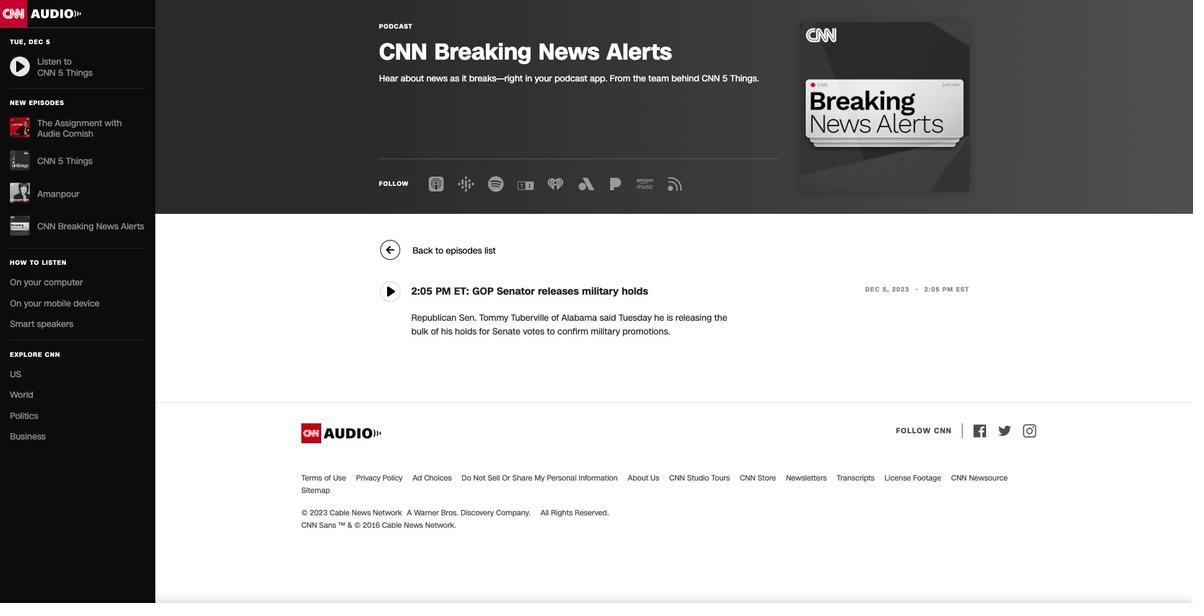 Task type: locate. For each thing, give the bounding box(es) containing it.
of
[[325, 473, 331, 483]]

cable down network
[[382, 520, 402, 530]]

newsletters link
[[787, 473, 827, 483]]

2016
[[363, 520, 380, 530]]

™
[[339, 520, 346, 530]]

news down amanpour link
[[96, 221, 119, 233]]

0 horizontal spatial alerts
[[121, 221, 144, 233]]

the assignment with audie cornish
[[37, 117, 122, 140]]

cnn breaking news alerts
[[37, 221, 144, 233]]

ad
[[413, 473, 422, 483]]

0 horizontal spatial follow
[[379, 180, 409, 188]]

1 horizontal spatial ©
[[355, 520, 361, 530]]

things.
[[731, 73, 760, 85]]

1 vertical spatial 5
[[58, 155, 63, 167]]

hear
[[379, 73, 398, 85]]

network
[[373, 508, 402, 518]]

0 vertical spatial your
[[535, 73, 553, 85]]

terms of use link
[[302, 473, 346, 483]]

business
[[10, 431, 46, 443]]

alerts inside podcast cnn breaking news alerts hear about news as it breaks—right in your podcast app. from the team behind cnn 5 things.
[[607, 37, 672, 68]]

0 vertical spatial podcast
[[379, 22, 413, 31]]

warner
[[414, 508, 439, 518]]

in
[[526, 73, 533, 85]]

0 horizontal spatial breaking
[[58, 221, 94, 233]]

on down how
[[10, 277, 22, 289]]

breaking down amanpour link
[[58, 221, 94, 233]]

assignment
[[55, 117, 102, 129]]

world
[[10, 389, 33, 401]]

follow
[[379, 180, 409, 188], [897, 426, 932, 436]]

2 on from the top
[[10, 298, 22, 309]]

your down to
[[24, 277, 41, 289]]

ad choices link
[[413, 473, 452, 483]]

play/pause element
[[379, 280, 402, 307]]

smart speakers link
[[10, 318, 146, 330]]

0 horizontal spatial ©
[[302, 508, 308, 518]]

footage
[[914, 473, 942, 483]]

with
[[105, 117, 122, 129]]

news up 2016
[[352, 508, 371, 518]]

podcast up hear
[[379, 22, 413, 31]]

2 vertical spatial your
[[24, 298, 41, 309]]

all
[[541, 508, 549, 518]]

cnn left store
[[740, 473, 756, 483]]

choices
[[424, 473, 452, 483]]

1 horizontal spatial alerts
[[607, 37, 672, 68]]

1 horizontal spatial podcast
[[555, 73, 588, 85]]

0 vertical spatial alerts
[[607, 37, 672, 68]]

rights
[[551, 508, 573, 518]]

your right in
[[535, 73, 553, 85]]

breaks—right
[[469, 73, 523, 85]]

0 vertical spatial follow
[[379, 180, 409, 188]]

explore
[[10, 350, 42, 359]]

or
[[502, 473, 511, 483]]

cable up ™
[[330, 508, 350, 518]]

1 vertical spatial follow
[[897, 426, 932, 436]]

1 vertical spatial cable
[[382, 520, 402, 530]]

cnn right explore
[[45, 350, 60, 359]]

0 vertical spatial cable
[[330, 508, 350, 518]]

on your computer
[[10, 277, 83, 289]]

world link
[[10, 389, 146, 401]]

0 vertical spatial 5
[[723, 73, 728, 85]]

new
[[10, 99, 26, 108]]

sans
[[319, 520, 336, 530]]

0 horizontal spatial podcast
[[379, 22, 413, 31]]

0 vertical spatial ©
[[302, 508, 308, 518]]

alerts inside cnn breaking news alerts link
[[121, 221, 144, 233]]

5 left things
[[58, 155, 63, 167]]

not
[[474, 473, 486, 483]]

to
[[30, 259, 39, 267]]

the assignment with audie cornish link
[[10, 117, 146, 140]]

news up app. at the top of page
[[539, 37, 600, 68]]

a warner bros. discovery company. link
[[407, 508, 531, 518]]

newsletters
[[787, 473, 827, 483]]

us
[[10, 368, 21, 380]]

1 on from the top
[[10, 277, 22, 289]]

© 2023 cable news network a warner bros. discovery company.
[[302, 508, 531, 518]]

politics link
[[10, 410, 146, 422]]

newsource
[[970, 473, 1009, 483]]

smart
[[10, 318, 34, 330]]

breaking up 'breaks—right'
[[435, 37, 532, 68]]

all rights reserved.
[[541, 508, 609, 518]]

cnn left newsource in the bottom right of the page
[[952, 473, 968, 483]]

studio
[[688, 473, 710, 483]]

team
[[649, 73, 670, 85]]

1 horizontal spatial breaking
[[435, 37, 532, 68]]

back to episodes list
[[413, 245, 496, 257]]

0 vertical spatial breaking
[[435, 37, 532, 68]]

sitemap
[[302, 486, 330, 496]]

transcripts
[[837, 473, 875, 483]]

license footage
[[885, 473, 942, 483]]

how
[[10, 259, 27, 267]]

on up the "smart"
[[10, 298, 22, 309]]

1 horizontal spatial follow
[[897, 426, 932, 436]]

on your mobile device link
[[10, 298, 146, 309]]

your up smart speakers
[[24, 298, 41, 309]]

about us
[[628, 473, 660, 483]]

back
[[413, 245, 433, 257]]

1 horizontal spatial 5
[[723, 73, 728, 85]]

© right &
[[355, 520, 361, 530]]

1 vertical spatial your
[[24, 277, 41, 289]]

© left 2023
[[302, 508, 308, 518]]

0 horizontal spatial 5
[[58, 155, 63, 167]]

podcast cnn breaking news alerts hear about news as it breaks—right in your podcast app. from the team behind cnn 5 things.
[[379, 22, 760, 85]]

cnn studio tours
[[670, 473, 730, 483]]

1 vertical spatial alerts
[[121, 221, 144, 233]]

cnn 5 things link
[[10, 150, 146, 173]]

podcast left app. at the top of page
[[555, 73, 588, 85]]

do not sell or share my personal information
[[462, 473, 618, 483]]

news down © 2023 cable news network a warner bros. discovery company.
[[404, 520, 423, 530]]

1 vertical spatial podcast
[[555, 73, 588, 85]]

a
[[407, 508, 412, 518]]

the
[[633, 73, 646, 85]]

how to listen
[[10, 259, 67, 267]]

1 vertical spatial on
[[10, 298, 22, 309]]

5 left things.
[[723, 73, 728, 85]]

cnn sans ™ & © 2016 cable news network.
[[302, 520, 456, 530]]

cornish
[[63, 128, 93, 140]]

news
[[539, 37, 600, 68], [96, 221, 119, 233], [352, 508, 371, 518], [404, 520, 423, 530]]

©
[[302, 508, 308, 518], [355, 520, 361, 530]]

tours
[[712, 473, 730, 483]]

discovery
[[461, 508, 494, 518]]

0 vertical spatial on
[[10, 277, 22, 289]]

follow cnn
[[897, 426, 953, 436]]



Task type: describe. For each thing, give the bounding box(es) containing it.
on your mobile device
[[10, 298, 100, 309]]

cnn right behind
[[702, 73, 720, 85]]

behind
[[672, 73, 700, 85]]

terms of use
[[302, 473, 346, 483]]

follow for follow
[[379, 180, 409, 188]]

explore cnn
[[10, 350, 60, 359]]

on for on your mobile device
[[10, 298, 22, 309]]

smart speakers
[[10, 318, 73, 330]]

personal
[[547, 473, 577, 483]]

ad choices
[[413, 473, 452, 483]]

1 vertical spatial ©
[[355, 520, 361, 530]]

about
[[401, 73, 424, 85]]

cnn left studio
[[670, 473, 685, 483]]

do
[[462, 473, 472, 483]]

&
[[348, 520, 352, 530]]

politics
[[10, 410, 38, 422]]

cnn newsource sitemap
[[302, 473, 1009, 496]]

license
[[885, 473, 912, 483]]

my
[[535, 473, 545, 483]]

list
[[485, 245, 496, 257]]

us link
[[10, 368, 146, 380]]

5 inside podcast cnn breaking news alerts hear about news as it breaks—right in your podcast app. from the team behind cnn 5 things.
[[723, 73, 728, 85]]

share
[[513, 473, 533, 483]]

cnn up "about"
[[379, 37, 428, 68]]

cnn down audie
[[37, 155, 56, 167]]

episodes
[[29, 99, 64, 108]]

on for on your computer
[[10, 277, 22, 289]]

cnn inside cnn newsource sitemap
[[952, 473, 968, 483]]

privacy
[[356, 473, 381, 483]]

device
[[73, 298, 100, 309]]

reserved.
[[575, 508, 609, 518]]

your for mobile
[[24, 298, 41, 309]]

news
[[427, 73, 448, 85]]

business link
[[10, 431, 146, 443]]

5 inside cnn 5 things link
[[58, 155, 63, 167]]

listen
[[42, 259, 67, 267]]

0 horizontal spatial cable
[[330, 508, 350, 518]]

mobile
[[44, 298, 71, 309]]

breaking inside podcast cnn breaking news alerts hear about news as it breaks—right in your podcast app. from the team behind cnn 5 things.
[[435, 37, 532, 68]]

cnn down 2023
[[302, 520, 317, 530]]

as
[[450, 73, 460, 85]]

information
[[579, 473, 618, 483]]

instagram image
[[1023, 423, 1038, 438]]

follow for follow cnn
[[897, 426, 932, 436]]

2023
[[310, 508, 328, 518]]

privacy policy
[[356, 473, 403, 483]]

it
[[462, 73, 467, 85]]

transcripts link
[[837, 473, 875, 483]]

news inside podcast cnn breaking news alerts hear about news as it breaks—right in your podcast app. from the team behind cnn 5 things.
[[539, 37, 600, 68]]

store
[[758, 473, 777, 483]]

from
[[610, 73, 631, 85]]

episodes
[[446, 245, 482, 257]]

your for computer
[[24, 277, 41, 289]]

us
[[651, 473, 660, 483]]

about
[[628, 473, 649, 483]]

network.
[[425, 520, 456, 530]]

computer
[[44, 277, 83, 289]]

the
[[37, 117, 52, 129]]

to
[[436, 245, 444, 257]]

your inside podcast cnn breaking news alerts hear about news as it breaks—right in your podcast app. from the team behind cnn 5 things.
[[535, 73, 553, 85]]

on your computer link
[[10, 277, 146, 289]]

speakers
[[37, 318, 73, 330]]

cnn down amanpour
[[37, 221, 56, 233]]

sell
[[488, 473, 500, 483]]

cnn studio tours link
[[670, 473, 730, 483]]

1 vertical spatial breaking
[[58, 221, 94, 233]]

cnn store link
[[740, 473, 777, 483]]

cnn newsource link
[[952, 473, 1009, 483]]

app.
[[590, 73, 608, 85]]

facebook image
[[973, 423, 988, 438]]

cnn left facebook image
[[935, 426, 953, 436]]

amanpour
[[37, 188, 79, 200]]

license footage link
[[885, 473, 942, 483]]

bros.
[[441, 508, 459, 518]]

amanpour link
[[10, 183, 146, 206]]

cnn breaking news alerts link
[[10, 215, 146, 238]]

sitemap link
[[302, 486, 330, 496]]

use
[[333, 473, 346, 483]]

policy
[[383, 473, 403, 483]]

1 horizontal spatial cable
[[382, 520, 402, 530]]

cnn 5 things
[[37, 155, 93, 167]]

twitter image
[[998, 423, 1013, 438]]



Task type: vqa. For each thing, say whether or not it's contained in the screenshot.
bodies
no



